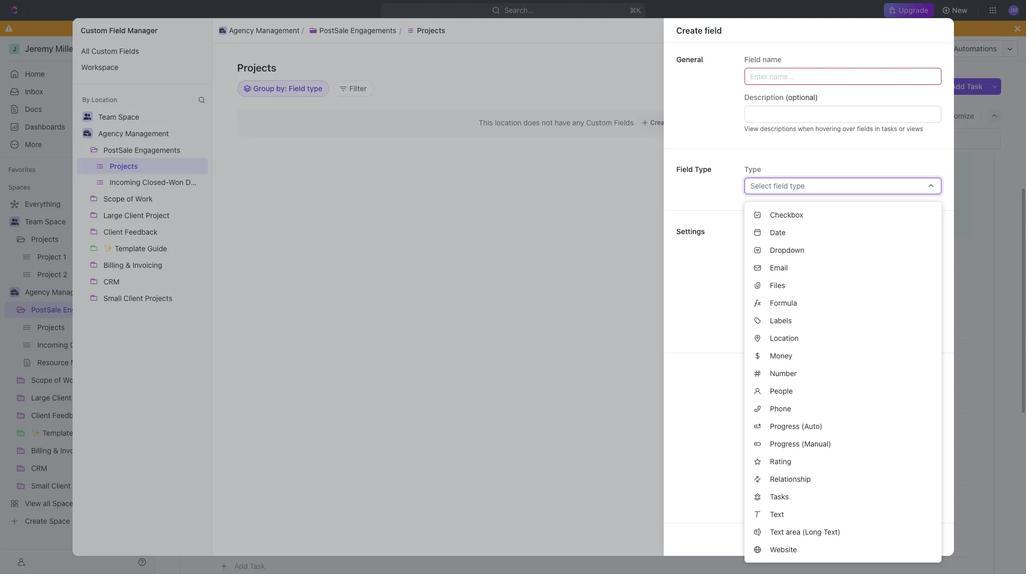 Task type: vqa. For each thing, say whether or not it's contained in the screenshot.
the Incoming Closed-Won Deals
yes



Task type: describe. For each thing, give the bounding box(es) containing it.
shown
[[858, 320, 877, 328]]

work
[[135, 195, 153, 203]]

over
[[843, 125, 856, 133]]

rating button
[[749, 454, 938, 471]]

0 horizontal spatial when
[[799, 125, 814, 133]]

one
[[673, 119, 684, 127]]

text area (long text) button
[[749, 524, 938, 542]]

files button
[[749, 277, 938, 295]]

favorites button
[[4, 164, 40, 176]]

projects inside button
[[145, 294, 172, 303]]

or for when
[[900, 125, 906, 133]]

progress (auto) button
[[749, 418, 938, 436]]

agency down team space button
[[98, 129, 123, 138]]

list containing postsale engagements
[[72, 142, 212, 307]]

2 vertical spatial task
[[250, 562, 265, 571]]

formula
[[771, 299, 798, 308]]

this
[[479, 118, 493, 127]]

people
[[771, 387, 793, 396]]

text for text
[[771, 511, 785, 519]]

customize button
[[925, 109, 978, 123]]

agency right business time image
[[229, 26, 254, 35]]

progress (auto)
[[771, 422, 823, 431]]

2 pinned from the top
[[764, 284, 784, 292]]

dropdown
[[771, 246, 805, 255]]

client feedback
[[104, 228, 158, 237]]

projects link
[[31, 231, 121, 248]]

large
[[104, 211, 123, 220]]

user group image
[[11, 219, 18, 225]]

money
[[771, 352, 793, 361]]

list containing team space
[[72, 108, 212, 307]]

description
[[745, 93, 784, 102]]

&
[[126, 261, 131, 270]]

overview
[[194, 111, 226, 120]]

task inside the pinned pinned custom fields will always be displayed in task view, even if empty.
[[907, 284, 921, 292]]

projects up incoming
[[110, 162, 138, 171]]

0 horizontal spatial agency management button
[[94, 125, 174, 142]]

website button
[[749, 542, 938, 559]]

2 required from the top
[[764, 239, 790, 246]]

0 horizontal spatial field
[[705, 26, 722, 35]]

list containing all custom fields
[[72, 43, 212, 75]]

required in tasks required custom fields must be filled out when creating tasks in all the locations where the custom field is used in your workspace.
[[764, 227, 934, 264]]

in right fields
[[875, 125, 881, 133]]

dashboards
[[25, 122, 65, 131]]

space for team space link
[[45, 217, 66, 226]]

hovering
[[816, 125, 841, 133]]

team space button
[[94, 108, 144, 125]]

field down one
[[677, 165, 693, 174]]

team space for team space link
[[25, 217, 66, 226]]

dropdown button
[[749, 242, 938, 259]]

guide
[[148, 244, 167, 253]]

by
[[82, 96, 90, 104]]

field up all custom fields
[[109, 26, 126, 35]]

pinned pinned custom fields will always be displayed in task view, even if empty.
[[764, 272, 937, 300]]

home
[[25, 70, 45, 78]]

do
[[403, 24, 413, 33]]

postsale engagements left do
[[320, 26, 397, 35]]

want
[[429, 24, 446, 33]]

descriptions
[[761, 125, 797, 133]]

inbox
[[25, 87, 43, 96]]

views
[[907, 125, 924, 133]]

progress (manual) button
[[749, 436, 938, 454]]

business time image
[[11, 290, 18, 296]]

will
[[829, 284, 838, 292]]

postsale engagements link
[[31, 302, 121, 319]]

postsale engagements up closed-
[[104, 146, 180, 155]]

sidebar navigation
[[0, 36, 155, 575]]

not
[[542, 118, 553, 127]]

team space link
[[25, 214, 148, 230]]

text button
[[749, 506, 938, 524]]

create for create one
[[651, 119, 671, 127]]

scope of work
[[104, 195, 153, 203]]

workspace. inside required in tasks required custom fields must be filled out when creating tasks in all the locations where the custom field is used in your workspace.
[[778, 256, 813, 264]]

text for text area (long text)
[[771, 528, 785, 537]]

1 type from the left
[[695, 165, 712, 174]]

general
[[677, 55, 704, 64]]

date button
[[749, 224, 938, 242]]

2 the from the left
[[855, 248, 865, 255]]

billing & invoicing
[[104, 261, 162, 270]]

client inside 'button'
[[104, 228, 123, 237]]

type inside dropdown button
[[745, 165, 762, 174]]

empty.
[[785, 293, 805, 300]]

custom inside visible to guests custom fields can be hidden or shown to guests in your workspace.
[[764, 320, 786, 328]]

space for team space button
[[118, 113, 139, 121]]

needs assignment link
[[243, 109, 309, 123]]

0 horizontal spatial postsale engagements button
[[99, 142, 185, 158]]

0 vertical spatial agency management button
[[217, 24, 302, 37]]

is
[[907, 248, 911, 255]]

dashboards link
[[4, 119, 150, 135]]

needs assignment
[[245, 111, 309, 120]]

progress (manual)
[[771, 440, 832, 449]]

1 horizontal spatial projects button
[[402, 24, 451, 37]]

view descriptions when hovering over fields in tasks or views
[[745, 125, 924, 133]]

does
[[524, 118, 540, 127]]

(long
[[803, 528, 822, 537]]

fields inside all custom fields button
[[119, 47, 139, 56]]

create for create new field
[[868, 63, 891, 72]]

in left all
[[781, 248, 786, 255]]

1 the from the left
[[796, 248, 806, 255]]

0 vertical spatial add task
[[952, 82, 983, 91]]

workspace button
[[77, 59, 208, 75]]

Search... text field
[[824, 85, 923, 93]]

create new field button
[[862, 60, 930, 76]]

incoming
[[110, 178, 140, 187]]

email
[[771, 264, 788, 272]]

field name
[[745, 55, 782, 64]]

where
[[836, 248, 853, 255]]

billing
[[104, 261, 124, 270]]

1 vertical spatial agency management link
[[25, 284, 148, 301]]

enable
[[457, 24, 480, 33]]

template
[[115, 244, 146, 253]]

your inside visible to guests custom fields can be hidden or shown to guests in your workspace.
[[915, 320, 928, 328]]

existing
[[808, 63, 835, 72]]

1 vertical spatial tasks
[[803, 227, 821, 236]]

checkbox
[[771, 211, 804, 219]]

(auto)
[[802, 422, 823, 431]]

area
[[787, 528, 801, 537]]

⌘k
[[630, 6, 642, 15]]

this location does not have any custom fields
[[479, 118, 634, 127]]

be for custom
[[862, 284, 869, 292]]

fields inside visible to guests custom fields can be hidden or shown to guests in your workspace.
[[788, 320, 805, 328]]

list containing projects
[[72, 158, 212, 190]]

2 horizontal spatial to
[[879, 320, 885, 328]]

relationship
[[771, 475, 812, 484]]

even
[[764, 293, 777, 300]]

field type
[[677, 165, 712, 174]]

0 vertical spatial agency management link
[[161, 43, 248, 55]]

1 vertical spatial projects button
[[105, 158, 208, 174]]

your inside required in tasks required custom fields must be filled out when creating tasks in all the locations where the custom field is used in your workspace.
[[764, 256, 776, 264]]

visible
[[764, 309, 786, 318]]

2 horizontal spatial add
[[952, 82, 966, 91]]

agency management down business time image
[[174, 44, 245, 53]]

1 vertical spatial add task button
[[230, 561, 269, 573]]

location button
[[749, 330, 938, 348]]

creating
[[905, 239, 929, 246]]

create one button
[[638, 117, 688, 129]]

in right "used"
[[929, 248, 934, 255]]

field left the name
[[745, 55, 761, 64]]

text area (long text)
[[771, 528, 841, 537]]

scope of work button
[[99, 190, 157, 207]]

incoming closed-won deals
[[110, 178, 204, 187]]

0 vertical spatial to
[[448, 24, 455, 33]]



Task type: locate. For each thing, give the bounding box(es) containing it.
0 vertical spatial location
[[92, 96, 117, 104]]

progress for progress (manual)
[[771, 440, 800, 449]]

tree inside sidebar navigation
[[4, 196, 150, 530]]

add inside button
[[793, 63, 806, 72]]

workspace. inside visible to guests custom fields can be hidden or shown to guests in your workspace.
[[764, 329, 798, 337]]

postsale engagements button
[[304, 24, 402, 37], [99, 142, 185, 158]]

1 vertical spatial progress
[[771, 440, 800, 449]]

0 horizontal spatial your
[[764, 256, 776, 264]]

fields inside required in tasks required custom fields must be filled out when creating tasks in all the locations where the custom field is used in your workspace.
[[816, 239, 833, 246]]

projects down invoicing
[[145, 294, 172, 303]]

won
[[169, 178, 184, 187]]

create up general on the right of page
[[677, 26, 703, 35]]

2 vertical spatial to
[[879, 320, 885, 328]]

team space inside button
[[98, 113, 139, 121]]

0 vertical spatial space
[[118, 113, 139, 121]]

tree containing team space
[[4, 196, 150, 530]]

1 vertical spatial task
[[907, 284, 921, 292]]

2 horizontal spatial be
[[862, 284, 869, 292]]

(optional)
[[786, 93, 819, 102]]

in inside the pinned pinned custom fields will always be displayed in task view, even if empty.
[[900, 284, 906, 292]]

new
[[953, 6, 968, 15]]

0 horizontal spatial tasks
[[764, 248, 779, 255]]

team inside sidebar navigation
[[25, 217, 43, 226]]

0 vertical spatial guests
[[796, 309, 819, 318]]

agency inside sidebar navigation
[[25, 288, 50, 297]]

postsale engagements up needs
[[180, 77, 335, 94]]

or for guests
[[850, 320, 856, 328]]

field for create new field
[[909, 63, 924, 72]]

0 vertical spatial client
[[124, 211, 144, 220]]

text inside button
[[771, 528, 785, 537]]

be inside the pinned pinned custom fields will always be displayed in task view, even if empty.
[[862, 284, 869, 292]]

2 horizontal spatial create
[[868, 63, 891, 72]]

your
[[764, 256, 776, 264], [915, 320, 928, 328]]

1 horizontal spatial location
[[771, 334, 799, 343]]

progress up rating
[[771, 440, 800, 449]]

be left "filled"
[[851, 239, 859, 246]]

projects button left the enable
[[402, 24, 451, 37]]

0 vertical spatial task
[[968, 82, 983, 91]]

agency management link down business time image
[[161, 43, 248, 55]]

0 vertical spatial postsale engagements button
[[304, 24, 402, 37]]

fields up workspace button
[[119, 47, 139, 56]]

0 vertical spatial workspace.
[[778, 256, 813, 264]]

in inside visible to guests custom fields can be hidden or shown to guests in your workspace.
[[908, 320, 913, 328]]

1 vertical spatial create
[[868, 63, 891, 72]]

phone button
[[749, 401, 938, 418]]

1 horizontal spatial field
[[837, 63, 852, 72]]

projects down team space link
[[31, 235, 59, 244]]

business time image
[[220, 28, 226, 33]]

all custom fields
[[81, 47, 139, 56]]

text left area
[[771, 528, 785, 537]]

1 vertical spatial be
[[862, 284, 869, 292]]

engagements left do
[[351, 26, 397, 35]]

list
[[217, 24, 935, 37], [72, 43, 212, 75], [72, 108, 212, 307], [72, 142, 212, 307], [72, 158, 212, 190]]

automations button
[[949, 41, 1003, 57]]

description (optional)
[[745, 93, 819, 102]]

favorites
[[8, 166, 36, 174]]

1 vertical spatial add task
[[235, 562, 265, 571]]

search...
[[505, 6, 534, 15]]

be inside visible to guests custom fields can be hidden or shown to guests in your workspace.
[[819, 320, 827, 328]]

postsale engagements down small
[[31, 306, 110, 314]]

when inside required in tasks required custom fields must be filled out when creating tasks in all the locations where the custom field is used in your workspace.
[[888, 239, 903, 246]]

guests right shown
[[886, 320, 906, 328]]

large client project button
[[99, 207, 174, 224]]

must
[[835, 239, 849, 246]]

you
[[415, 24, 427, 33]]

progress for progress (auto)
[[771, 422, 800, 431]]

create field
[[677, 26, 722, 35]]

✨ template guide
[[104, 244, 167, 253]]

2 type from the left
[[745, 165, 762, 174]]

fields left create one button
[[614, 118, 634, 127]]

engagements up assignment
[[241, 77, 332, 94]]

field for add existing field
[[837, 63, 852, 72]]

2 vertical spatial client
[[124, 294, 143, 303]]

0 horizontal spatial guests
[[796, 309, 819, 318]]

1 vertical spatial add
[[952, 82, 966, 91]]

overview link
[[191, 109, 226, 123]]

projects up needs
[[237, 62, 277, 74]]

2 horizontal spatial tasks
[[882, 125, 898, 133]]

in right shown
[[908, 320, 913, 328]]

1 vertical spatial pinned
[[764, 284, 784, 292]]

create left new
[[868, 63, 891, 72]]

Enter name... text field
[[745, 68, 942, 85]]

engagements inside sidebar navigation
[[63, 306, 110, 314]]

hidden
[[828, 320, 848, 328]]

0 vertical spatial projects button
[[402, 24, 451, 37]]

0 horizontal spatial task
[[250, 562, 265, 571]]

1 horizontal spatial task
[[907, 284, 921, 292]]

1 pinned from the top
[[764, 272, 787, 281]]

client up client feedback 'button'
[[124, 211, 144, 220]]

browser
[[481, 24, 509, 33]]

location right by
[[92, 96, 117, 104]]

date
[[771, 228, 786, 237]]

engagements up incoming closed-won deals
[[135, 146, 180, 155]]

field inside required in tasks required custom fields must be filled out when creating tasks in all the locations where the custom field is used in your workspace.
[[891, 248, 905, 255]]

0 horizontal spatial be
[[819, 320, 827, 328]]

tasks up email
[[764, 248, 779, 255]]

team for team space button
[[98, 113, 116, 121]]

postsale inside sidebar navigation
[[31, 306, 61, 314]]

the down "filled"
[[855, 248, 865, 255]]

be for guests
[[819, 320, 827, 328]]

management for topmost agency management link
[[201, 44, 245, 53]]

list containing agency management
[[217, 24, 935, 37]]

required down the checkbox
[[764, 227, 793, 236]]

to right shown
[[879, 320, 885, 328]]

0 vertical spatial your
[[764, 256, 776, 264]]

client for small
[[124, 294, 143, 303]]

projects inside sidebar navigation
[[31, 235, 59, 244]]

crm button
[[99, 273, 124, 290]]

labels button
[[749, 312, 938, 330]]

0 horizontal spatial agency management link
[[25, 284, 148, 301]]

money button
[[749, 348, 938, 365]]

1 vertical spatial text
[[771, 528, 785, 537]]

inbox link
[[4, 84, 150, 100]]

workspace. down all
[[778, 256, 813, 264]]

1 horizontal spatial create
[[677, 26, 703, 35]]

1 vertical spatial to
[[788, 309, 794, 318]]

0 vertical spatial team space
[[98, 113, 139, 121]]

workspace. down labels
[[764, 329, 798, 337]]

text down tasks
[[771, 511, 785, 519]]

1 horizontal spatial agency management button
[[217, 24, 302, 37]]

0 vertical spatial add
[[793, 63, 806, 72]]

1 vertical spatial team space
[[25, 217, 66, 226]]

1 horizontal spatial space
[[118, 113, 139, 121]]

space
[[118, 113, 139, 121], [45, 217, 66, 226]]

team for team space link
[[25, 217, 43, 226]]

out
[[876, 239, 886, 246]]

0 horizontal spatial projects button
[[105, 158, 208, 174]]

your down dropdown
[[764, 256, 776, 264]]

Search tasks... text field
[[898, 133, 1001, 149]]

text
[[771, 511, 785, 519], [771, 528, 785, 537]]

0 horizontal spatial team
[[25, 217, 43, 226]]

1 required from the top
[[764, 227, 793, 236]]

client down large
[[104, 228, 123, 237]]

team inside button
[[98, 113, 116, 121]]

fields
[[119, 47, 139, 56], [614, 118, 634, 127], [816, 239, 833, 246], [810, 284, 827, 292], [788, 320, 805, 328]]

2 vertical spatial add
[[235, 562, 248, 571]]

Type text field
[[751, 178, 923, 194]]

1 vertical spatial required
[[764, 239, 790, 246]]

crm
[[104, 278, 120, 286]]

2 vertical spatial be
[[819, 320, 827, 328]]

1 horizontal spatial agency management link
[[161, 43, 248, 55]]

0 horizontal spatial or
[[850, 320, 856, 328]]

0 vertical spatial or
[[900, 125, 906, 133]]

0 horizontal spatial location
[[92, 96, 117, 104]]

tasks right fields
[[882, 125, 898, 133]]

0 vertical spatial create
[[677, 26, 703, 35]]

1 horizontal spatial guests
[[886, 320, 906, 328]]

always
[[840, 284, 860, 292]]

projects button up incoming closed-won deals
[[105, 158, 208, 174]]

files
[[771, 281, 786, 290]]

website
[[771, 546, 798, 555]]

space down workspace button
[[118, 113, 139, 121]]

location inside location button
[[771, 334, 799, 343]]

hide
[[593, 24, 609, 33]]

1 vertical spatial team
[[25, 217, 43, 226]]

agency management inside sidebar navigation
[[25, 288, 96, 297]]

0 vertical spatial add task button
[[946, 78, 990, 95]]

1 horizontal spatial add task button
[[946, 78, 990, 95]]

location
[[495, 118, 522, 127]]

0 horizontal spatial the
[[796, 248, 806, 255]]

can
[[807, 320, 818, 328]]

1 vertical spatial client
[[104, 228, 123, 237]]

management for agency management link to the bottom
[[52, 288, 96, 297]]

0 horizontal spatial type
[[695, 165, 712, 174]]

1 horizontal spatial to
[[788, 309, 794, 318]]

deals
[[186, 178, 204, 187]]

your down view,
[[915, 320, 928, 328]]

0 horizontal spatial add
[[235, 562, 248, 571]]

new
[[893, 63, 907, 72]]

1 horizontal spatial tasks
[[803, 227, 821, 236]]

view,
[[922, 284, 937, 292]]

projects button
[[402, 24, 451, 37], [105, 158, 208, 174]]

in right date at the right of page
[[795, 227, 801, 236]]

1 horizontal spatial team space
[[98, 113, 139, 121]]

team right 'user group' icon
[[25, 217, 43, 226]]

guests up can
[[796, 309, 819, 318]]

upgrade link
[[885, 3, 934, 18]]

the
[[796, 248, 806, 255], [855, 248, 865, 255]]

tasks
[[771, 493, 789, 502]]

2 vertical spatial tasks
[[764, 248, 779, 255]]

tasks up locations
[[803, 227, 821, 236]]

type button
[[745, 165, 942, 195]]

space inside button
[[118, 113, 139, 121]]

email button
[[749, 259, 938, 277]]

space inside sidebar navigation
[[45, 217, 66, 226]]

agency up workspace button
[[174, 44, 199, 53]]

projects right do
[[417, 26, 446, 35]]

add
[[793, 63, 806, 72], [952, 82, 966, 91], [235, 562, 248, 571]]

invoicing
[[133, 261, 162, 270]]

1 horizontal spatial type
[[745, 165, 762, 174]]

0 vertical spatial pinned
[[764, 272, 787, 281]]

0 vertical spatial progress
[[771, 422, 800, 431]]

have
[[555, 118, 571, 127]]

None text field
[[745, 106, 942, 123]]

✨
[[104, 244, 113, 253]]

1 horizontal spatial the
[[855, 248, 865, 255]]

the right all
[[796, 248, 806, 255]]

2 progress from the top
[[771, 440, 800, 449]]

management inside sidebar navigation
[[52, 288, 96, 297]]

notifications?
[[511, 24, 558, 33]]

or left the views
[[900, 125, 906, 133]]

0 vertical spatial be
[[851, 239, 859, 246]]

small
[[104, 294, 122, 303]]

1 vertical spatial location
[[771, 334, 799, 343]]

1 horizontal spatial or
[[900, 125, 906, 133]]

0 vertical spatial tasks
[[882, 125, 898, 133]]

projects
[[417, 26, 446, 35], [237, 62, 277, 74], [110, 162, 138, 171], [31, 235, 59, 244], [145, 294, 172, 303]]

0 vertical spatial text
[[771, 511, 785, 519]]

1 vertical spatial or
[[850, 320, 856, 328]]

filled
[[860, 239, 875, 246]]

any
[[573, 118, 585, 127]]

location up money
[[771, 334, 799, 343]]

agency management down team space button
[[98, 129, 169, 138]]

when left hovering
[[799, 125, 814, 133]]

1 vertical spatial workspace.
[[764, 329, 798, 337]]

1 text from the top
[[771, 511, 785, 519]]

be right can
[[819, 320, 827, 328]]

client
[[124, 211, 144, 220], [104, 228, 123, 237], [124, 294, 143, 303]]

number
[[771, 369, 797, 378]]

team down the by location
[[98, 113, 116, 121]]

required down date at the right of page
[[764, 239, 790, 246]]

team space inside sidebar navigation
[[25, 217, 66, 226]]

create left one
[[651, 119, 671, 127]]

0 vertical spatial required
[[764, 227, 793, 236]]

0 horizontal spatial to
[[448, 24, 455, 33]]

team space right 'user group' icon
[[25, 217, 66, 226]]

text)
[[824, 528, 841, 537]]

spaces
[[8, 184, 30, 191]]

custom inside button
[[92, 47, 117, 56]]

custom inside the pinned pinned custom fields will always be displayed in task view, even if empty.
[[785, 284, 808, 292]]

agency management link up postsale engagements link
[[25, 284, 148, 301]]

fields
[[858, 125, 874, 133]]

progress
[[771, 422, 800, 431], [771, 440, 800, 449]]

progress down phone
[[771, 422, 800, 431]]

1 horizontal spatial team
[[98, 113, 116, 121]]

used
[[913, 248, 927, 255]]

when right out in the right top of the page
[[888, 239, 903, 246]]

agency management right business time image
[[229, 26, 300, 35]]

2 horizontal spatial field
[[909, 63, 924, 72]]

fields left can
[[788, 320, 805, 328]]

1 vertical spatial your
[[915, 320, 928, 328]]

1 horizontal spatial when
[[888, 239, 903, 246]]

1 horizontal spatial your
[[915, 320, 928, 328]]

tree
[[4, 196, 150, 530]]

1 horizontal spatial be
[[851, 239, 859, 246]]

space up projects link
[[45, 217, 66, 226]]

this
[[611, 24, 623, 33]]

fields inside the pinned pinned custom fields will always be displayed in task view, even if empty.
[[810, 284, 827, 292]]

1 vertical spatial space
[[45, 217, 66, 226]]

fields up locations
[[816, 239, 833, 246]]

0 horizontal spatial create
[[651, 119, 671, 127]]

tasks
[[882, 125, 898, 133], [803, 227, 821, 236], [764, 248, 779, 255]]

agency right business time icon
[[25, 288, 50, 297]]

workspace
[[81, 63, 119, 72]]

team space for team space button
[[98, 113, 139, 121]]

engagements down small
[[63, 306, 110, 314]]

1 progress from the top
[[771, 422, 800, 431]]

fields left will
[[810, 284, 827, 292]]

2 text from the top
[[771, 528, 785, 537]]

text inside 'button'
[[771, 511, 785, 519]]

be right "always"
[[862, 284, 869, 292]]

2 horizontal spatial task
[[968, 82, 983, 91]]

(manual)
[[802, 440, 832, 449]]

client right small
[[124, 294, 143, 303]]

be inside required in tasks required custom fields must be filled out when creating tasks in all the locations where the custom field is used in your workspace.
[[851, 239, 859, 246]]

enable
[[565, 24, 588, 33]]

client for large
[[124, 211, 144, 220]]

0 horizontal spatial add task
[[235, 562, 265, 571]]

create for create field
[[677, 26, 703, 35]]

by location
[[82, 96, 117, 104]]

small client projects button
[[99, 290, 177, 307]]

postsale engagements inside postsale engagements link
[[31, 306, 110, 314]]

add task button
[[946, 78, 990, 95], [230, 561, 269, 573]]

manager
[[128, 26, 158, 35]]

workspace.
[[778, 256, 813, 264], [764, 329, 798, 337]]

people button
[[749, 383, 938, 401]]

in right displayed
[[900, 284, 906, 292]]

or inside visible to guests custom fields can be hidden or shown to guests in your workspace.
[[850, 320, 856, 328]]

agency management up postsale engagements link
[[25, 288, 96, 297]]

small client projects
[[104, 294, 172, 303]]

field left is at the top of the page
[[891, 248, 905, 255]]

0 horizontal spatial space
[[45, 217, 66, 226]]

or left shown
[[850, 320, 856, 328]]

to down formula
[[788, 309, 794, 318]]

management for the left agency management button
[[125, 129, 169, 138]]

1 vertical spatial agency management button
[[94, 125, 174, 142]]

if
[[779, 293, 783, 300]]

checkbox button
[[749, 207, 938, 224]]

type
[[695, 165, 712, 174], [745, 165, 762, 174]]

team space down the by location
[[98, 113, 139, 121]]

view
[[745, 125, 759, 133]]

field
[[705, 26, 722, 35], [837, 63, 852, 72], [909, 63, 924, 72]]

1 vertical spatial guests
[[886, 320, 906, 328]]

to right want on the left top of the page
[[448, 24, 455, 33]]



